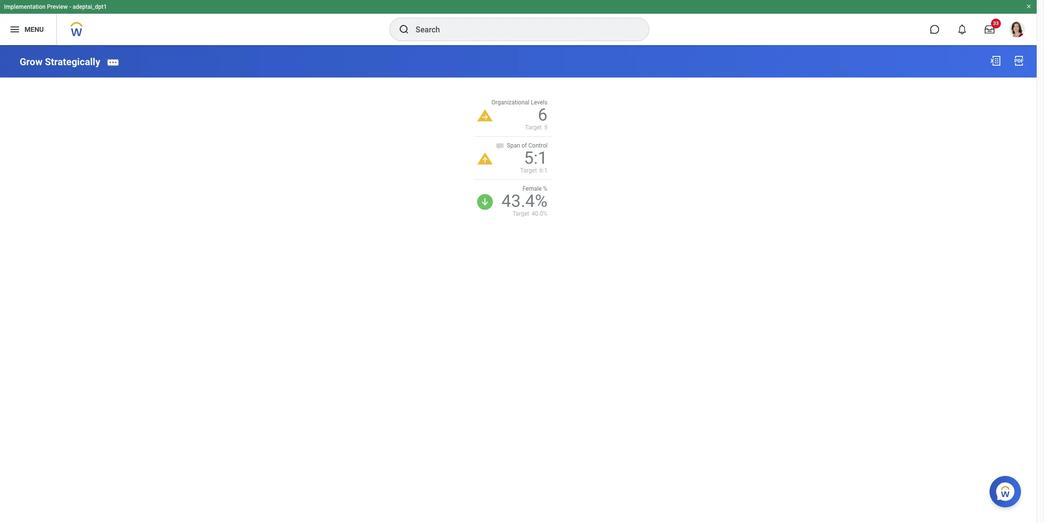 Task type: vqa. For each thing, say whether or not it's contained in the screenshot.
the bottommost Membership
no



Task type: locate. For each thing, give the bounding box(es) containing it.
female
[[523, 185, 542, 192]]

down good image
[[477, 194, 493, 210]]

grow
[[20, 56, 42, 68]]

5:1
[[524, 148, 548, 168]]

control
[[529, 142, 548, 149]]

target
[[525, 124, 542, 131], [521, 167, 537, 174], [513, 211, 529, 217]]

preview
[[47, 3, 68, 10]]

view printable version (pdf) image
[[1014, 55, 1025, 67]]

%
[[543, 185, 548, 192]]

target left 6:1
[[521, 167, 537, 174]]

grow strategically
[[20, 56, 100, 68]]

1 vertical spatial target
[[521, 167, 537, 174]]

0 vertical spatial target
[[525, 124, 542, 131]]

5:1 target 6:1
[[521, 148, 548, 174]]

main content
[[0, 45, 1037, 227]]

target inside 5:1 target 6:1
[[521, 167, 537, 174]]

40.0%
[[532, 211, 548, 217]]

target left 5
[[525, 124, 542, 131]]

up warning image
[[477, 153, 493, 165]]

organizational levels
[[492, 99, 548, 106]]

target inside 43.4% target 40.0%
[[513, 211, 529, 217]]

strategically
[[45, 56, 100, 68]]

2 vertical spatial target
[[513, 211, 529, 217]]

adeptai_dpt1
[[73, 3, 107, 10]]

6 target 5
[[525, 105, 548, 131]]

-
[[69, 3, 71, 10]]

43.4%
[[502, 191, 548, 211]]

main content containing 6
[[0, 45, 1037, 227]]

5
[[544, 124, 548, 131]]

33
[[994, 21, 999, 26]]

target for 6
[[525, 124, 542, 131]]

target inside 6 target 5
[[525, 124, 542, 131]]

justify image
[[9, 24, 21, 35]]

target left 40.0%
[[513, 211, 529, 217]]

6:1
[[540, 167, 548, 174]]

6
[[538, 105, 548, 125]]



Task type: describe. For each thing, give the bounding box(es) containing it.
export to excel image
[[990, 55, 1002, 67]]

grow strategically link
[[20, 56, 100, 68]]

implementation
[[4, 3, 45, 10]]

implementation preview -   adeptai_dpt1
[[4, 3, 107, 10]]

of
[[522, 142, 527, 149]]

profile logan mcneil image
[[1010, 22, 1025, 39]]

menu
[[25, 25, 44, 33]]

target for 43.4%
[[513, 211, 529, 217]]

levels
[[531, 99, 548, 106]]

43.4% target 40.0%
[[502, 191, 548, 217]]

female %
[[523, 185, 548, 192]]

neutral warning image
[[477, 110, 493, 122]]

close environment banner image
[[1026, 3, 1032, 9]]

span
[[507, 142, 520, 149]]

span of control
[[507, 142, 548, 149]]

menu button
[[0, 14, 57, 45]]

notifications large image
[[958, 25, 967, 34]]

inbox large image
[[985, 25, 995, 34]]

Search Workday  search field
[[416, 19, 629, 40]]

33 button
[[979, 19, 1001, 40]]

menu banner
[[0, 0, 1037, 45]]

search image
[[398, 24, 410, 35]]

target for 5:1
[[521, 167, 537, 174]]

organizational
[[492, 99, 530, 106]]



